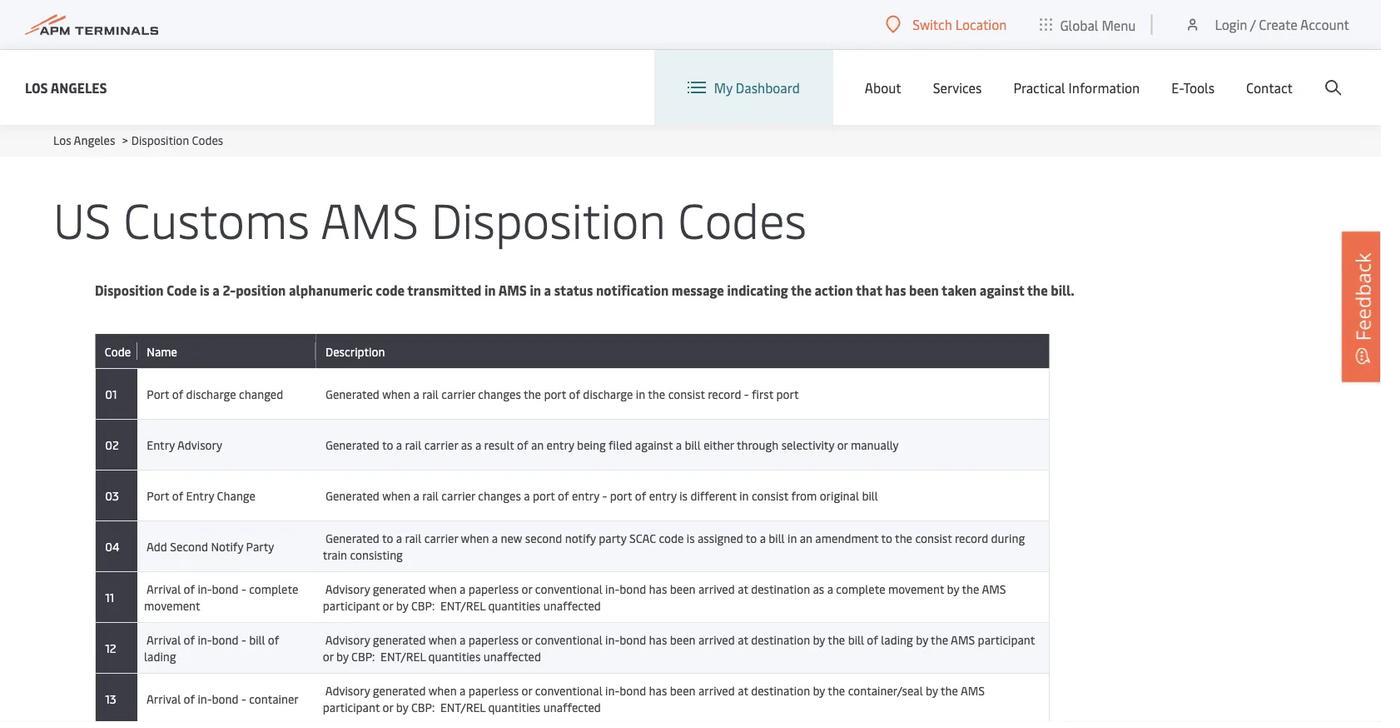 Task type: locate. For each thing, give the bounding box(es) containing it.
0 horizontal spatial discharge
[[186, 386, 236, 402]]

‑ down arrival of in‑bond ‑ complete movement
[[242, 632, 246, 648]]

arrival down add
[[147, 581, 181, 597]]

‑ left first
[[745, 386, 749, 402]]

conventional for unaffected
[[535, 581, 603, 597]]

been down advisory generated when a paperless or conventional in‑bond has been arrived at destination by the bill of lading by the ams participant or by cbp:  ent/rel quantities unaffected
[[670, 683, 696, 698]]

changes up result
[[478, 386, 521, 402]]

container/seal
[[849, 683, 924, 698]]

the
[[791, 281, 812, 299], [1028, 281, 1048, 299], [524, 386, 541, 402], [648, 386, 666, 402], [895, 530, 913, 546], [962, 581, 980, 597], [828, 632, 846, 648], [931, 632, 949, 648], [828, 683, 846, 698], [941, 683, 959, 698]]

second
[[525, 530, 562, 546]]

0 horizontal spatial code
[[102, 343, 131, 359]]

0 vertical spatial los
[[25, 78, 48, 96]]

2 destination from the top
[[751, 632, 811, 648]]

in left status
[[530, 281, 541, 299]]

discharge up generated to a rail carrier as a result of an entry being filed against a bill either through selectivity or manually
[[583, 386, 633, 402]]

ams inside advisory generated when a paperless or conventional in‑bond has been arrived at destination by the container/seal by the ams participant or by cbp:  ent/rel quantities unaffected
[[961, 683, 986, 698]]

has down generated to a rail carrier when a new second notify party scac code is assigned to a bill in an amendment to the consist record during train consisting at bottom
[[649, 581, 668, 597]]

code up name
[[167, 281, 197, 299]]

0 horizontal spatial record
[[708, 386, 742, 402]]

1 vertical spatial code
[[102, 343, 131, 359]]

1 destination from the top
[[751, 581, 811, 597]]

lading up container/seal
[[881, 632, 914, 648]]

advisory generated when a paperless or conventional in‑bond has been arrived at destination as a complete movement by the ams participant or by cbp:  ent/rel quantities unaffected
[[323, 581, 1007, 613]]

2 vertical spatial arrived
[[699, 683, 735, 698]]

discharge
[[186, 386, 236, 402], [583, 386, 633, 402]]

bill inside arrival of in‑bond ‑ bill of lading
[[249, 632, 265, 648]]

1 generated from the top
[[373, 581, 426, 597]]

quantities inside advisory generated when a paperless or conventional in‑bond has been arrived at destination by the bill of lading by the ams participant or by cbp:  ent/rel quantities unaffected
[[429, 648, 481, 664]]

disposition up status
[[431, 185, 666, 251]]

1 vertical spatial disposition
[[431, 185, 666, 251]]

1 conventional from the top
[[535, 581, 603, 597]]

1 vertical spatial as
[[813, 581, 825, 597]]

1 horizontal spatial an
[[800, 530, 813, 546]]

entry right '02'
[[147, 437, 175, 453]]

1 vertical spatial codes
[[678, 185, 807, 251]]

in‑bond down party
[[606, 581, 647, 597]]

generated inside generated to a rail carrier when a new second notify party scac code is assigned to a bill in an amendment to the consist record during train consisting
[[326, 530, 380, 546]]

0 horizontal spatial lading
[[144, 648, 176, 664]]

changes
[[478, 386, 521, 402], [478, 488, 521, 504]]

codes up the indicating
[[678, 185, 807, 251]]

entry left being
[[547, 437, 575, 453]]

0 vertical spatial ent/rel
[[441, 598, 486, 613]]

0 vertical spatial an
[[531, 437, 544, 453]]

against right taken
[[980, 281, 1025, 299]]

as inside advisory generated when a paperless or conventional in‑bond has been arrived at destination as a complete movement by the ams participant or by cbp:  ent/rel quantities unaffected
[[813, 581, 825, 597]]

0 vertical spatial codes
[[192, 132, 223, 148]]

1 vertical spatial code
[[659, 530, 684, 546]]

entry
[[547, 437, 575, 453], [572, 488, 600, 504], [649, 488, 677, 504]]

train
[[323, 547, 347, 563]]

arrival right 13
[[147, 691, 181, 707]]

generated when a rail carrier changes a port of entry ‑ port of entry is different in consist from original bill
[[323, 488, 879, 504]]

0 vertical spatial at
[[738, 581, 749, 597]]

0 vertical spatial arrived
[[699, 581, 735, 597]]

generated
[[326, 386, 380, 402], [326, 437, 380, 453], [326, 488, 380, 504], [326, 530, 380, 546]]

e-tools
[[1172, 79, 1215, 96]]

angeles left >
[[74, 132, 115, 148]]

has inside advisory generated when a paperless or conventional in‑bond has been arrived at destination by the container/seal by the ams participant or by cbp:  ent/rel quantities unaffected
[[649, 683, 668, 698]]

0 horizontal spatial los
[[25, 78, 48, 96]]

2 conventional from the top
[[535, 632, 603, 648]]

has inside advisory generated when a paperless or conventional in‑bond has been arrived at destination by the bill of lading by the ams participant or by cbp:  ent/rel quantities unaffected
[[649, 632, 668, 648]]

complete down party
[[249, 581, 298, 597]]

angeles
[[51, 78, 107, 96], [74, 132, 115, 148]]

consist up either
[[669, 386, 705, 402]]

generated when a rail carrier changes the port of discharge in the consist record ‑ first port
[[323, 386, 799, 402]]

of up container/seal
[[867, 632, 879, 648]]

record left first
[[708, 386, 742, 402]]

1 vertical spatial against
[[635, 437, 673, 453]]

los angeles
[[25, 78, 107, 96]]

1 vertical spatial paperless
[[469, 632, 519, 648]]

paperless inside advisory generated when a paperless or conventional in‑bond has been arrived at destination as a complete movement by the ams participant or by cbp:  ent/rel quantities unaffected
[[469, 581, 519, 597]]

2 complete from the left
[[837, 581, 886, 597]]

arrived inside advisory generated when a paperless or conventional in‑bond has been arrived at destination by the bill of lading by the ams participant or by cbp:  ent/rel quantities unaffected
[[699, 632, 735, 648]]

0 vertical spatial against
[[980, 281, 1025, 299]]

arrival for arrival of in‑bond ‑ container
[[147, 691, 181, 707]]

is left 2‑position
[[200, 281, 210, 299]]

>
[[122, 132, 128, 148]]

1 horizontal spatial code
[[659, 530, 684, 546]]

0 vertical spatial changes
[[478, 386, 521, 402]]

arrived down advisory generated when a paperless or conventional in‑bond has been arrived at destination by the bill of lading by the ams participant or by cbp:  ent/rel quantities unaffected
[[699, 683, 735, 698]]

disposition right >
[[131, 132, 189, 148]]

1 horizontal spatial record
[[955, 530, 989, 546]]

1 horizontal spatial codes
[[678, 185, 807, 251]]

2 arrival from the top
[[147, 632, 181, 648]]

has right the that
[[886, 281, 907, 299]]

1 vertical spatial participant
[[978, 632, 1035, 648]]

is left different
[[680, 488, 688, 504]]

bill
[[685, 437, 701, 453], [862, 488, 879, 504], [769, 530, 785, 546], [249, 632, 265, 648], [849, 632, 865, 648]]

‑ for advisory generated when a paperless or conventional in‑bond has been arrived at destination by the bill of lading by the ams participant or by cbp:  ent/rel quantities unaffected
[[242, 632, 246, 648]]

in‑bond inside advisory generated when a paperless or conventional in‑bond has been arrived at destination by the container/seal by the ams participant or by cbp:  ent/rel quantities unaffected
[[606, 683, 647, 698]]

1 vertical spatial quantities
[[429, 648, 481, 664]]

conventional inside advisory generated when a paperless or conventional in‑bond has been arrived at destination by the container/seal by the ams participant or by cbp:  ent/rel quantities unaffected
[[535, 683, 603, 698]]

0 vertical spatial as
[[461, 437, 473, 453]]

a inside advisory generated when a paperless or conventional in‑bond has been arrived at destination by the container/seal by the ams participant or by cbp:  ent/rel quantities unaffected
[[460, 683, 466, 698]]

1 vertical spatial ent/rel
[[381, 648, 426, 664]]

0 horizontal spatial against
[[635, 437, 673, 453]]

disposition for >
[[131, 132, 189, 148]]

destination inside advisory generated when a paperless or conventional in‑bond has been arrived at destination as a complete movement by the ams participant or by cbp:  ent/rel quantities unaffected
[[751, 581, 811, 597]]

2 vertical spatial quantities
[[488, 699, 541, 715]]

bill down arrival of in‑bond ‑ complete movement
[[249, 632, 265, 648]]

1 vertical spatial port
[[147, 488, 169, 504]]

in‑bond
[[198, 581, 239, 597], [606, 581, 647, 597], [198, 632, 239, 648], [606, 632, 647, 648], [606, 683, 647, 698], [198, 691, 239, 707]]

consist left from
[[752, 488, 789, 504]]

3 generated from the top
[[373, 683, 426, 698]]

0 horizontal spatial movement
[[144, 598, 200, 613]]

changes up new
[[478, 488, 521, 504]]

1 arrived from the top
[[699, 581, 735, 597]]

/
[[1251, 15, 1256, 33]]

in‑bond down advisory generated when a paperless or conventional in‑bond has been arrived at destination by the bill of lading by the ams participant or by cbp:  ent/rel quantities unaffected
[[606, 683, 647, 698]]

ent/rel inside advisory generated when a paperless or conventional in‑bond has been arrived at destination by the container/seal by the ams participant or by cbp:  ent/rel quantities unaffected
[[441, 699, 486, 715]]

port right 03 in the bottom left of the page
[[147, 488, 169, 504]]

2 vertical spatial arrival
[[147, 691, 181, 707]]

destination inside advisory generated when a paperless or conventional in‑bond has been arrived at destination by the bill of lading by the ams participant or by cbp:  ent/rel quantities unaffected
[[751, 632, 811, 648]]

of down arrival of in‑bond ‑ complete movement
[[184, 632, 195, 648]]

1 horizontal spatial movement
[[889, 581, 945, 597]]

tools
[[1184, 79, 1215, 96]]

as
[[461, 437, 473, 453], [813, 581, 825, 597]]

3 conventional from the top
[[535, 683, 603, 698]]

arrival for arrival of in‑bond ‑ bill of lading
[[147, 632, 181, 648]]

0 horizontal spatial code
[[376, 281, 405, 299]]

quantities
[[488, 598, 541, 613], [429, 648, 481, 664], [488, 699, 541, 715]]

ams
[[321, 185, 419, 251], [499, 281, 527, 299], [982, 581, 1007, 597], [951, 632, 976, 648], [961, 683, 986, 698]]

disposition code is a 2‑position alphanumeric code transmitted in ams in a status notification message indicating the action that has been taken against the bill.
[[95, 281, 1075, 299]]

0 horizontal spatial an
[[531, 437, 544, 453]]

3 generated from the top
[[326, 488, 380, 504]]

unaffected inside advisory generated when a paperless or conventional in‑bond has been arrived at destination by the container/seal by the ams participant or by cbp:  ent/rel quantities unaffected
[[544, 699, 601, 715]]

switch location
[[913, 15, 1007, 33]]

4 generated from the top
[[326, 530, 380, 546]]

code up 01
[[102, 343, 131, 359]]

0 vertical spatial angeles
[[51, 78, 107, 96]]

11
[[102, 589, 114, 605]]

arrival of in‑bond ‑ complete movement
[[144, 581, 298, 613]]

us
[[53, 185, 111, 251]]

0 vertical spatial disposition
[[131, 132, 189, 148]]

changes for a
[[478, 488, 521, 504]]

transmitted
[[408, 281, 482, 299]]

1 discharge from the left
[[186, 386, 236, 402]]

0 vertical spatial unaffected
[[544, 598, 601, 613]]

of down arrival of in‑bond ‑ bill of lading
[[184, 691, 195, 707]]

0 vertical spatial paperless
[[469, 581, 519, 597]]

has inside advisory generated when a paperless or conventional in‑bond has been arrived at destination as a complete movement by the ams participant or by cbp:  ent/rel quantities unaffected
[[649, 581, 668, 597]]

add
[[147, 539, 167, 554]]

1 vertical spatial los
[[53, 132, 71, 148]]

rail
[[422, 386, 439, 402], [405, 437, 422, 453], [422, 488, 439, 504], [405, 530, 422, 546]]

a
[[213, 281, 220, 299], [544, 281, 552, 299], [414, 386, 420, 402], [396, 437, 402, 453], [476, 437, 482, 453], [676, 437, 682, 453], [414, 488, 420, 504], [524, 488, 530, 504], [396, 530, 402, 546], [492, 530, 498, 546], [760, 530, 766, 546], [460, 581, 466, 597], [828, 581, 834, 597], [460, 632, 466, 648], [460, 683, 466, 698]]

port of entry change
[[144, 488, 256, 504]]

complete down amendment
[[837, 581, 886, 597]]

port
[[147, 386, 169, 402], [147, 488, 169, 504]]

1 horizontal spatial los
[[53, 132, 71, 148]]

2 paperless from the top
[[469, 632, 519, 648]]

at for container/seal
[[738, 683, 749, 698]]

2 generated from the top
[[326, 437, 380, 453]]

0 vertical spatial destination
[[751, 581, 811, 597]]

0 vertical spatial arrival
[[147, 581, 181, 597]]

an left amendment
[[800, 530, 813, 546]]

1 vertical spatial generated
[[373, 632, 426, 648]]

been down advisory generated when a paperless or conventional in‑bond has been arrived at destination as a complete movement by the ams participant or by cbp:  ent/rel quantities unaffected
[[670, 632, 696, 648]]

rail for generated to a rail carrier when a new second notify party scac code is assigned to a bill in an amendment to the consist record during train consisting
[[405, 530, 422, 546]]

at for complete
[[738, 581, 749, 597]]

rail inside generated to a rail carrier when a new second notify party scac code is assigned to a bill in an amendment to the consist record during train consisting
[[405, 530, 422, 546]]

destination for bill
[[751, 632, 811, 648]]

at for bill
[[738, 632, 749, 648]]

feedback
[[1350, 253, 1377, 341]]

advisory inside advisory generated when a paperless or conventional in‑bond has been arrived at destination by the bill of lading by the ams participant or by cbp:  ent/rel quantities unaffected
[[325, 632, 370, 648]]

1 generated from the top
[[326, 386, 380, 402]]

2 horizontal spatial consist
[[916, 530, 953, 546]]

a inside advisory generated when a paperless or conventional in‑bond has been arrived at destination by the bill of lading by the ams participant or by cbp:  ent/rel quantities unaffected
[[460, 632, 466, 648]]

los for los angeles > disposition codes
[[53, 132, 71, 148]]

2‑position
[[223, 281, 286, 299]]

code inside generated to a rail carrier when a new second notify party scac code is assigned to a bill in an amendment to the consist record during train consisting
[[659, 530, 684, 546]]

1 horizontal spatial lading
[[881, 632, 914, 648]]

in
[[485, 281, 496, 299], [530, 281, 541, 299], [636, 386, 646, 402], [740, 488, 749, 504], [788, 530, 797, 546]]

practical
[[1014, 79, 1066, 96]]

generated inside advisory generated when a paperless or conventional in‑bond has been arrived at destination by the bill of lading by the ams participant or by cbp:  ent/rel quantities unaffected
[[373, 632, 426, 648]]

0 vertical spatial consist
[[669, 386, 705, 402]]

discharge left changed
[[186, 386, 236, 402]]

carrier for entry
[[442, 488, 476, 504]]

disposition
[[131, 132, 189, 148], [431, 185, 666, 251], [95, 281, 164, 299]]

scac
[[630, 530, 656, 546]]

1 vertical spatial conventional
[[535, 632, 603, 648]]

arrived for container/seal
[[699, 683, 735, 698]]

rail for generated to a rail carrier as a result of an entry being filed against a bill either through selectivity or manually
[[405, 437, 422, 453]]

codes for us customs ams disposition codes
[[678, 185, 807, 251]]

1 changes from the top
[[478, 386, 521, 402]]

port down name
[[147, 386, 169, 402]]

been inside advisory generated when a paperless or conventional in‑bond has been arrived at destination by the bill of lading by the ams participant or by cbp:  ent/rel quantities unaffected
[[670, 632, 696, 648]]

ams inside advisory generated when a paperless or conventional in‑bond has been arrived at destination by the bill of lading by the ams participant or by cbp:  ent/rel quantities unaffected
[[951, 632, 976, 648]]

1 vertical spatial arrived
[[699, 632, 735, 648]]

of up being
[[569, 386, 581, 402]]

as left result
[[461, 437, 473, 453]]

advisory for arrival of in‑bond ‑ bill of lading
[[325, 632, 370, 648]]

record inside generated to a rail carrier when a new second notify party scac code is assigned to a bill in an amendment to the consist record during train consisting
[[955, 530, 989, 546]]

been down generated to a rail carrier when a new second notify party scac code is assigned to a bill in an amendment to the consist record during train consisting at bottom
[[670, 581, 696, 597]]

arrival right 12
[[147, 632, 181, 648]]

angeles up los angeles > disposition codes
[[51, 78, 107, 96]]

port up 'second'
[[533, 488, 555, 504]]

1 vertical spatial arrival
[[147, 632, 181, 648]]

2 vertical spatial ent/rel
[[441, 699, 486, 715]]

destination inside advisory generated when a paperless or conventional in‑bond has been arrived at destination by the container/seal by the ams participant or by cbp:  ent/rel quantities unaffected
[[751, 683, 811, 698]]

0 horizontal spatial entry
[[147, 437, 175, 453]]

lading right 12
[[144, 648, 176, 664]]

3 arrived from the top
[[699, 683, 735, 698]]

04
[[102, 539, 120, 554]]

amendment
[[816, 530, 879, 546]]

1 vertical spatial record
[[955, 530, 989, 546]]

generated inside advisory generated when a paperless or conventional in‑bond has been arrived at destination by the container/seal by the ams participant or by cbp:  ent/rel quantities unaffected
[[373, 683, 426, 698]]

disposition up name
[[95, 281, 164, 299]]

by
[[948, 581, 960, 597], [396, 598, 409, 613], [813, 632, 826, 648], [916, 632, 929, 648], [336, 648, 349, 664], [813, 683, 826, 698], [926, 683, 939, 698], [396, 699, 409, 715]]

generated
[[373, 581, 426, 597], [373, 632, 426, 648], [373, 683, 426, 698]]

0 vertical spatial lading
[[881, 632, 914, 648]]

0 vertical spatial quantities
[[488, 598, 541, 613]]

1 port from the top
[[147, 386, 169, 402]]

los
[[25, 78, 48, 96], [53, 132, 71, 148]]

arrival inside arrival of in‑bond ‑ bill of lading
[[147, 632, 181, 648]]

practical information
[[1014, 79, 1141, 96]]

3 destination from the top
[[751, 683, 811, 698]]

arrived for bill
[[699, 632, 735, 648]]

2 vertical spatial conventional
[[535, 683, 603, 698]]

been for complete
[[670, 581, 696, 597]]

ent/rel inside advisory generated when a paperless or conventional in‑bond has been arrived at destination as a complete movement by the ams participant or by cbp:  ent/rel quantities unaffected
[[441, 598, 486, 613]]

name
[[144, 343, 177, 359]]

unaffected inside advisory generated when a paperless or conventional in‑bond has been arrived at destination by the bill of lading by the ams participant or by cbp:  ent/rel quantities unaffected
[[484, 648, 541, 664]]

code left transmitted
[[376, 281, 405, 299]]

in‑bond down 'add second notify party'
[[198, 581, 239, 597]]

as down amendment
[[813, 581, 825, 597]]

‑ down party
[[242, 581, 246, 597]]

in‑bond inside arrival of in‑bond ‑ bill of lading
[[198, 632, 239, 648]]

arrived for complete
[[699, 581, 735, 597]]

bill up container/seal
[[849, 632, 865, 648]]

entry left change
[[186, 488, 214, 504]]

1 vertical spatial unaffected
[[484, 648, 541, 664]]

2 at from the top
[[738, 632, 749, 648]]

action
[[815, 281, 854, 299]]

quantities inside advisory generated when a paperless or conventional in‑bond has been arrived at destination as a complete movement by the ams participant or by cbp:  ent/rel quantities unaffected
[[488, 598, 541, 613]]

arrived down advisory generated when a paperless or conventional in‑bond has been arrived at destination as a complete movement by the ams participant or by cbp:  ent/rel quantities unaffected
[[699, 632, 735, 648]]

‑ inside arrival of in‑bond ‑ complete movement
[[242, 581, 246, 597]]

movement inside advisory generated when a paperless or conventional in‑bond has been arrived at destination as a complete movement by the ams participant or by cbp:  ent/rel quantities unaffected
[[889, 581, 945, 597]]

been inside advisory generated when a paperless or conventional in‑bond has been arrived at destination by the container/seal by the ams participant or by cbp:  ent/rel quantities unaffected
[[670, 683, 696, 698]]

port up generated to a rail carrier as a result of an entry being filed against a bill either through selectivity or manually
[[544, 386, 567, 402]]

of up notify in the left of the page
[[558, 488, 569, 504]]

1 vertical spatial consist
[[752, 488, 789, 504]]

record left during
[[955, 530, 989, 546]]

against right filed
[[635, 437, 673, 453]]

0 vertical spatial participant
[[323, 598, 380, 613]]

advisory inside advisory generated when a paperless or conventional in‑bond has been arrived at destination as a complete movement by the ams participant or by cbp:  ent/rel quantities unaffected
[[325, 581, 370, 597]]

codes up customs
[[192, 132, 223, 148]]

1 vertical spatial at
[[738, 632, 749, 648]]

1 horizontal spatial complete
[[837, 581, 886, 597]]

1 vertical spatial an
[[800, 530, 813, 546]]

of down 'second'
[[184, 581, 195, 597]]

2 vertical spatial participant
[[323, 699, 380, 715]]

an
[[531, 437, 544, 453], [800, 530, 813, 546]]

2 changes from the top
[[478, 488, 521, 504]]

1 horizontal spatial entry
[[186, 488, 214, 504]]

2 vertical spatial is
[[687, 530, 695, 546]]

1 vertical spatial entry
[[186, 488, 214, 504]]

arrival inside arrival of in‑bond ‑ complete movement
[[147, 581, 181, 597]]

2 vertical spatial consist
[[916, 530, 953, 546]]

when inside advisory generated when a paperless or conventional in‑bond has been arrived at destination as a complete movement by the ams participant or by cbp:  ent/rel quantities unaffected
[[429, 581, 457, 597]]

2 vertical spatial unaffected
[[544, 699, 601, 715]]

port for port of entry change
[[147, 488, 169, 504]]

destination for complete
[[751, 581, 811, 597]]

2 vertical spatial at
[[738, 683, 749, 698]]

participant inside advisory generated when a paperless or conventional in‑bond has been arrived at destination by the container/seal by the ams participant or by cbp:  ent/rel quantities unaffected
[[323, 699, 380, 715]]

0 vertical spatial conventional
[[535, 581, 603, 597]]

is left assigned
[[687, 530, 695, 546]]

arrived down assigned
[[699, 581, 735, 597]]

conventional inside advisory generated when a paperless or conventional in‑bond has been arrived at destination by the bill of lading by the ams participant or by cbp:  ent/rel quantities unaffected
[[535, 632, 603, 648]]

0 vertical spatial record
[[708, 386, 742, 402]]

of inside advisory generated when a paperless or conventional in‑bond has been arrived at destination by the bill of lading by the ams participant or by cbp:  ent/rel quantities unaffected
[[867, 632, 879, 648]]

carrier inside generated to a rail carrier when a new second notify party scac code is assigned to a bill in an amendment to the consist record during train consisting
[[425, 530, 458, 546]]

in‑bond down arrival of in‑bond ‑ complete movement
[[198, 632, 239, 648]]

1 arrival from the top
[[147, 581, 181, 597]]

conventional for quantities
[[535, 632, 603, 648]]

arrived inside advisory generated when a paperless or conventional in‑bond has been arrived at destination as a complete movement by the ams participant or by cbp:  ent/rel quantities unaffected
[[699, 581, 735, 597]]

complete
[[249, 581, 298, 597], [837, 581, 886, 597]]

port
[[544, 386, 567, 402], [777, 386, 799, 402], [533, 488, 555, 504], [610, 488, 633, 504]]

in inside generated to a rail carrier when a new second notify party scac code is assigned to a bill in an amendment to the consist record during train consisting
[[788, 530, 797, 546]]

2 port from the top
[[147, 488, 169, 504]]

2 vertical spatial paperless
[[469, 683, 519, 698]]

of
[[172, 386, 183, 402], [569, 386, 581, 402], [517, 437, 529, 453], [172, 488, 183, 504], [558, 488, 569, 504], [635, 488, 647, 504], [184, 581, 195, 597], [184, 632, 195, 648], [268, 632, 279, 648], [867, 632, 879, 648], [184, 691, 195, 707]]

code
[[167, 281, 197, 299], [102, 343, 131, 359]]

has down advisory generated when a paperless or conventional in‑bond has been arrived at destination as a complete movement by the ams participant or by cbp:  ent/rel quantities unaffected
[[649, 632, 668, 648]]

rail for generated when a rail carrier changes a port of entry ‑ port of entry is different in consist from original bill
[[422, 488, 439, 504]]

arrived inside advisory generated when a paperless or conventional in‑bond has been arrived at destination by the container/seal by the ams participant or by cbp:  ent/rel quantities unaffected
[[699, 683, 735, 698]]

‑ inside arrival of in‑bond ‑ bill of lading
[[242, 632, 246, 648]]

at inside advisory generated when a paperless or conventional in‑bond has been arrived at destination by the container/seal by the ams participant or by cbp:  ent/rel quantities unaffected
[[738, 683, 749, 698]]

1 at from the top
[[738, 581, 749, 597]]

advisory inside advisory generated when a paperless or conventional in‑bond has been arrived at destination by the container/seal by the ams participant or by cbp:  ent/rel quantities unaffected
[[325, 683, 370, 698]]

1 horizontal spatial consist
[[752, 488, 789, 504]]

status
[[555, 281, 593, 299]]

1 vertical spatial angeles
[[74, 132, 115, 148]]

2 vertical spatial generated
[[373, 683, 426, 698]]

1 vertical spatial changes
[[478, 488, 521, 504]]

bill right assigned
[[769, 530, 785, 546]]

2 generated from the top
[[373, 632, 426, 648]]

has down advisory generated when a paperless or conventional in‑bond has been arrived at destination by the bill of lading by the ams participant or by cbp:  ent/rel quantities unaffected
[[649, 683, 668, 698]]

movement
[[889, 581, 945, 597], [144, 598, 200, 613]]

new
[[501, 530, 523, 546]]

0 horizontal spatial complete
[[249, 581, 298, 597]]

3 paperless from the top
[[469, 683, 519, 698]]

3 at from the top
[[738, 683, 749, 698]]

been inside advisory generated when a paperless or conventional in‑bond has been arrived at destination as a complete movement by the ams participant or by cbp:  ent/rel quantities unaffected
[[670, 581, 696, 597]]

code
[[376, 281, 405, 299], [659, 530, 684, 546]]

0 vertical spatial generated
[[373, 581, 426, 597]]

paperless inside advisory generated when a paperless or conventional in‑bond has been arrived at destination by the bill of lading by the ams participant or by cbp:  ent/rel quantities unaffected
[[469, 632, 519, 648]]

‑ left container
[[242, 691, 246, 707]]

generated inside advisory generated when a paperless or conventional in‑bond has been arrived at destination as a complete movement by the ams participant or by cbp:  ent/rel quantities unaffected
[[373, 581, 426, 597]]

port right first
[[777, 386, 799, 402]]

1 vertical spatial destination
[[751, 632, 811, 648]]

an right result
[[531, 437, 544, 453]]

in down from
[[788, 530, 797, 546]]

unaffected inside advisory generated when a paperless or conventional in‑bond has been arrived at destination as a complete movement by the ams participant or by cbp:  ent/rel quantities unaffected
[[544, 598, 601, 613]]

1 complete from the left
[[249, 581, 298, 597]]

carrier for discharge
[[442, 386, 476, 402]]

consist left during
[[916, 530, 953, 546]]

1 horizontal spatial against
[[980, 281, 1025, 299]]

ent/rel
[[441, 598, 486, 613], [381, 648, 426, 664], [441, 699, 486, 715]]

to
[[382, 437, 394, 453], [382, 530, 394, 546], [746, 530, 757, 546], [882, 530, 893, 546]]

at inside advisory generated when a paperless or conventional in‑bond has been arrived at destination by the bill of lading by the ams participant or by cbp:  ent/rel quantities unaffected
[[738, 632, 749, 648]]

code right scac
[[659, 530, 684, 546]]

of inside arrival of in‑bond ‑ complete movement
[[184, 581, 195, 597]]

my
[[715, 79, 733, 96]]

conventional inside advisory generated when a paperless or conventional in‑bond has been arrived at destination as a complete movement by the ams participant or by cbp:  ent/rel quantities unaffected
[[535, 581, 603, 597]]

in right transmitted
[[485, 281, 496, 299]]

codes
[[192, 132, 223, 148], [678, 185, 807, 251]]

1 vertical spatial lading
[[144, 648, 176, 664]]

manually
[[851, 437, 899, 453]]

at inside advisory generated when a paperless or conventional in‑bond has been arrived at destination as a complete movement by the ams participant or by cbp:  ent/rel quantities unaffected
[[738, 581, 749, 597]]

2 arrived from the top
[[699, 632, 735, 648]]

login / create account
[[1216, 15, 1350, 33]]

0 vertical spatial movement
[[889, 581, 945, 597]]

0 horizontal spatial codes
[[192, 132, 223, 148]]

at
[[738, 581, 749, 597], [738, 632, 749, 648], [738, 683, 749, 698]]

or
[[838, 437, 848, 453], [522, 581, 533, 597], [383, 598, 394, 613], [522, 632, 533, 648], [323, 648, 334, 664], [522, 683, 533, 698], [383, 699, 394, 715]]

1 paperless from the top
[[469, 581, 519, 597]]

1 horizontal spatial code
[[167, 281, 197, 299]]

advisory
[[177, 437, 222, 453], [325, 581, 370, 597], [325, 632, 370, 648], [325, 683, 370, 698]]

paperless for quantities
[[469, 632, 519, 648]]

1 horizontal spatial discharge
[[583, 386, 633, 402]]

0 vertical spatial port
[[147, 386, 169, 402]]

1 horizontal spatial as
[[813, 581, 825, 597]]

generated for generated to a rail carrier when a new second notify party scac code is assigned to a bill in an amendment to the consist record during train consisting
[[326, 530, 380, 546]]

1 vertical spatial movement
[[144, 598, 200, 613]]

been for container/seal
[[670, 683, 696, 698]]

destination
[[751, 581, 811, 597], [751, 632, 811, 648], [751, 683, 811, 698]]

in‑bond down advisory generated when a paperless or conventional in‑bond has been arrived at destination as a complete movement by the ams participant or by cbp:  ent/rel quantities unaffected
[[606, 632, 647, 648]]

angeles for los angeles > disposition codes
[[74, 132, 115, 148]]

2 vertical spatial destination
[[751, 683, 811, 698]]

3 arrival from the top
[[147, 691, 181, 707]]

login
[[1216, 15, 1248, 33]]



Task type: vqa. For each thing, say whether or not it's contained in the screenshot.
Entry
yes



Task type: describe. For each thing, give the bounding box(es) containing it.
angeles for los angeles
[[51, 78, 107, 96]]

carrier for an
[[425, 437, 458, 453]]

destination for container/seal
[[751, 683, 811, 698]]

generated to a rail carrier when a new second notify party scac code is assigned to a bill in an amendment to the consist record during train consisting
[[323, 530, 1026, 563]]

services button
[[934, 50, 982, 125]]

filed
[[609, 437, 633, 453]]

during
[[992, 530, 1026, 546]]

2 vertical spatial disposition
[[95, 281, 164, 299]]

through
[[737, 437, 779, 453]]

paperless inside advisory generated when a paperless or conventional in‑bond has been arrived at destination by the container/seal by the ams participant or by cbp:  ent/rel quantities unaffected
[[469, 683, 519, 698]]

an inside generated to a rail carrier when a new second notify party scac code is assigned to a bill in an amendment to the consist record during train consisting
[[800, 530, 813, 546]]

about
[[865, 79, 902, 96]]

‑ for advisory generated when a paperless or conventional in‑bond has been arrived at destination as a complete movement by the ams participant or by cbp:  ent/rel quantities unaffected
[[242, 581, 246, 597]]

contact
[[1247, 79, 1294, 96]]

description
[[323, 343, 385, 359]]

in‑bond inside advisory generated when a paperless or conventional in‑bond has been arrived at destination by the bill of lading by the ams participant or by cbp:  ent/rel quantities unaffected
[[606, 632, 647, 648]]

12
[[102, 640, 116, 656]]

notification
[[596, 281, 669, 299]]

los for los angeles
[[25, 78, 48, 96]]

from
[[792, 488, 817, 504]]

being
[[577, 437, 606, 453]]

los angeles > disposition codes
[[53, 132, 223, 148]]

has for bill
[[649, 632, 668, 648]]

of up scac
[[635, 488, 647, 504]]

in up generated to a rail carrier as a result of an entry being filed against a bill either through selectivity or manually
[[636, 386, 646, 402]]

bill inside advisory generated when a paperless or conventional in‑bond has been arrived at destination by the bill of lading by the ams participant or by cbp:  ent/rel quantities unaffected
[[849, 632, 865, 648]]

lading inside arrival of in‑bond ‑ bill of lading
[[144, 648, 176, 664]]

13
[[102, 691, 116, 707]]

1 vertical spatial is
[[680, 488, 688, 504]]

bill right "original"
[[862, 488, 879, 504]]

create
[[1260, 15, 1298, 33]]

the inside advisory generated when a paperless or conventional in‑bond has been arrived at destination as a complete movement by the ams participant or by cbp:  ent/rel quantities unaffected
[[962, 581, 980, 597]]

0 vertical spatial los angeles link
[[25, 77, 107, 98]]

in‑bond inside advisory generated when a paperless or conventional in‑bond has been arrived at destination as a complete movement by the ams participant or by cbp:  ent/rel quantities unaffected
[[606, 581, 647, 597]]

services
[[934, 79, 982, 96]]

in‑bond down arrival of in‑bond ‑ bill of lading
[[198, 691, 239, 707]]

practical information button
[[1014, 50, 1141, 125]]

changes for the
[[478, 386, 521, 402]]

1 vertical spatial los angeles link
[[53, 132, 115, 148]]

is inside generated to a rail carrier when a new second notify party scac code is assigned to a bill in an amendment to the consist record during train consisting
[[687, 530, 695, 546]]

codes for los angeles > disposition codes
[[192, 132, 223, 148]]

participant inside advisory generated when a paperless or conventional in‑bond has been arrived at destination as a complete movement by the ams participant or by cbp:  ent/rel quantities unaffected
[[323, 598, 380, 613]]

has for complete
[[649, 581, 668, 597]]

consist inside generated to a rail carrier when a new second notify party scac code is assigned to a bill in an amendment to the consist record during train consisting
[[916, 530, 953, 546]]

consisting
[[350, 547, 403, 563]]

participant inside advisory generated when a paperless or conventional in‑bond has been arrived at destination by the bill of lading by the ams participant or by cbp:  ent/rel quantities unaffected
[[978, 632, 1035, 648]]

port for port of discharge changed
[[147, 386, 169, 402]]

port of discharge changed
[[144, 386, 283, 402]]

location
[[956, 15, 1007, 33]]

0 vertical spatial entry
[[147, 437, 175, 453]]

different
[[691, 488, 737, 504]]

bill inside generated to a rail carrier when a new second notify party scac code is assigned to a bill in an amendment to the consist record during train consisting
[[769, 530, 785, 546]]

paperless for unaffected
[[469, 581, 519, 597]]

0 horizontal spatial as
[[461, 437, 473, 453]]

01
[[102, 386, 117, 402]]

movement inside arrival of in‑bond ‑ complete movement
[[144, 598, 200, 613]]

dashboard
[[736, 79, 800, 96]]

in‑bond inside arrival of in‑bond ‑ complete movement
[[198, 581, 239, 597]]

indicating
[[728, 281, 789, 299]]

add second notify party
[[144, 539, 274, 554]]

ent/rel inside advisory generated when a paperless or conventional in‑bond has been arrived at destination by the bill of lading by the ams participant or by cbp:  ent/rel quantities unaffected
[[381, 648, 426, 664]]

changed
[[239, 386, 283, 402]]

generated for generated when a rail carrier changes the port of discharge in the consist record ‑ first port
[[326, 386, 380, 402]]

when inside advisory generated when a paperless or conventional in‑bond has been arrived at destination by the bill of lading by the ams participant or by cbp:  ent/rel quantities unaffected
[[429, 632, 457, 648]]

0 horizontal spatial consist
[[669, 386, 705, 402]]

complete inside advisory generated when a paperless or conventional in‑bond has been arrived at destination as a complete movement by the ams participant or by cbp:  ent/rel quantities unaffected
[[837, 581, 886, 597]]

generated for or
[[373, 632, 426, 648]]

been for bill
[[670, 632, 696, 648]]

switch
[[913, 15, 953, 33]]

generated for by
[[373, 581, 426, 597]]

03
[[102, 488, 119, 504]]

message
[[672, 281, 725, 299]]

notify
[[211, 539, 243, 554]]

entry advisory
[[144, 437, 222, 453]]

contact button
[[1247, 50, 1294, 125]]

information
[[1069, 79, 1141, 96]]

global menu
[[1061, 16, 1137, 34]]

arrival of in‑bond ‑ container
[[144, 691, 299, 707]]

generated for ent/rel
[[373, 683, 426, 698]]

‑ up party
[[603, 488, 607, 504]]

selectivity
[[782, 437, 835, 453]]

2 discharge from the left
[[583, 386, 633, 402]]

generated for generated when a rail carrier changes a port of entry ‑ port of entry is different in consist from original bill
[[326, 488, 380, 504]]

02
[[102, 437, 119, 453]]

of up container
[[268, 632, 279, 648]]

party
[[246, 539, 274, 554]]

original
[[820, 488, 860, 504]]

result
[[484, 437, 514, 453]]

carrier for notify
[[425, 530, 458, 546]]

customs
[[124, 185, 310, 251]]

has for container/seal
[[649, 683, 668, 698]]

entry up scac
[[649, 488, 677, 504]]

first
[[752, 386, 774, 402]]

arrival for arrival of in‑bond ‑ complete movement
[[147, 581, 181, 597]]

about button
[[865, 50, 902, 125]]

global
[[1061, 16, 1099, 34]]

login / create account link
[[1185, 0, 1350, 49]]

been left taken
[[910, 281, 939, 299]]

alphanumeric
[[289, 281, 373, 299]]

complete inside arrival of in‑bond ‑ complete movement
[[249, 581, 298, 597]]

advisory for arrival of in‑bond ‑ complete movement
[[325, 581, 370, 597]]

rail for generated when a rail carrier changes the port of discharge in the consist record ‑ first port
[[422, 386, 439, 402]]

account
[[1301, 15, 1350, 33]]

when inside advisory generated when a paperless or conventional in‑bond has been arrived at destination by the container/seal by the ams participant or by cbp:  ent/rel quantities unaffected
[[429, 683, 457, 698]]

disposition for ams
[[431, 185, 666, 251]]

container
[[249, 691, 299, 707]]

ams inside advisory generated when a paperless or conventional in‑bond has been arrived at destination as a complete movement by the ams participant or by cbp:  ent/rel quantities unaffected
[[982, 581, 1007, 597]]

in right different
[[740, 488, 749, 504]]

0 vertical spatial is
[[200, 281, 210, 299]]

feedback button
[[1343, 232, 1382, 382]]

advisory for arrival of in‑bond ‑ container
[[325, 683, 370, 698]]

generated for generated to a rail carrier as a result of an entry being filed against a bill either through selectivity or manually
[[326, 437, 380, 453]]

generated to a rail carrier as a result of an entry being filed against a bill either through selectivity or manually
[[323, 437, 899, 453]]

‑ for advisory generated when a paperless or conventional in‑bond has been arrived at destination by the container/seal by the ams participant or by cbp:  ent/rel quantities unaffected
[[242, 691, 246, 707]]

of down entry advisory
[[172, 488, 183, 504]]

global menu button
[[1024, 0, 1153, 50]]

the inside generated to a rail carrier when a new second notify party scac code is assigned to a bill in an amendment to the consist record during train consisting
[[895, 530, 913, 546]]

notify
[[565, 530, 596, 546]]

change
[[217, 488, 256, 504]]

entry up notify in the left of the page
[[572, 488, 600, 504]]

taken
[[942, 281, 977, 299]]

arrival of in‑bond ‑ bill of lading
[[144, 632, 279, 664]]

that
[[856, 281, 883, 299]]

0 vertical spatial code
[[376, 281, 405, 299]]

my dashboard
[[715, 79, 800, 96]]

of right result
[[517, 437, 529, 453]]

advisory generated when a paperless or conventional in‑bond has been arrived at destination by the container/seal by the ams participant or by cbp:  ent/rel quantities unaffected
[[323, 683, 986, 715]]

e-
[[1172, 79, 1184, 96]]

port up party
[[610, 488, 633, 504]]

e-tools button
[[1172, 50, 1215, 125]]

second
[[170, 539, 208, 554]]

quantities inside advisory generated when a paperless or conventional in‑bond has been arrived at destination by the container/seal by the ams participant or by cbp:  ent/rel quantities unaffected
[[488, 699, 541, 715]]

advisory generated when a paperless or conventional in‑bond has been arrived at destination by the bill of lading by the ams participant or by cbp:  ent/rel quantities unaffected
[[323, 632, 1035, 664]]

of down name
[[172, 386, 183, 402]]

party
[[599, 530, 627, 546]]

when inside generated to a rail carrier when a new second notify party scac code is assigned to a bill in an amendment to the consist record during train consisting
[[461, 530, 489, 546]]

assigned
[[698, 530, 744, 546]]

bill.
[[1051, 281, 1075, 299]]

either
[[704, 437, 734, 453]]

lading inside advisory generated when a paperless or conventional in‑bond has been arrived at destination by the bill of lading by the ams participant or by cbp:  ent/rel quantities unaffected
[[881, 632, 914, 648]]

0 vertical spatial code
[[167, 281, 197, 299]]

us customs ams disposition codes
[[53, 185, 807, 251]]

my dashboard button
[[688, 50, 800, 125]]

bill left either
[[685, 437, 701, 453]]



